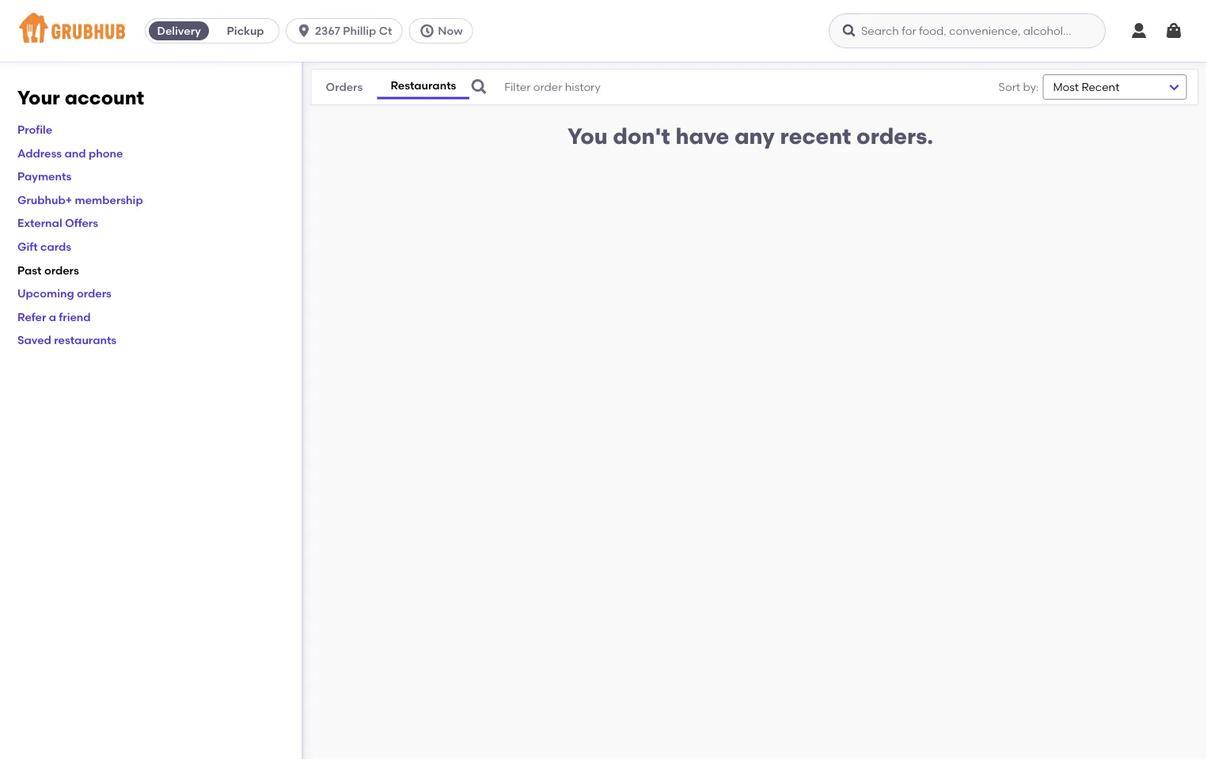 Task type: describe. For each thing, give the bounding box(es) containing it.
svg image inside now button
[[419, 23, 435, 39]]

gift cards
[[17, 240, 71, 253]]

payments
[[17, 170, 71, 183]]

your
[[17, 86, 60, 109]]

external offers link
[[17, 217, 98, 230]]

restaurants
[[391, 79, 456, 92]]

refer a friend link
[[17, 310, 91, 324]]

grubhub+ membership link
[[17, 193, 143, 207]]

orders for past orders
[[44, 263, 79, 277]]

ct
[[379, 24, 392, 38]]

gift cards link
[[17, 240, 71, 253]]

don't
[[613, 123, 670, 150]]

phillip
[[343, 24, 376, 38]]

account
[[65, 86, 144, 109]]

payments link
[[17, 170, 71, 183]]

friend
[[59, 310, 91, 324]]

saved restaurants link
[[17, 334, 117, 347]]

upcoming orders
[[17, 287, 112, 300]]

Search for food, convenience, alcohol... search field
[[829, 13, 1106, 48]]

sort by:
[[999, 80, 1039, 94]]

address and phone
[[17, 146, 123, 160]]

restaurants
[[54, 334, 117, 347]]

pickup
[[227, 24, 264, 38]]

address and phone link
[[17, 146, 123, 160]]

past orders link
[[17, 263, 79, 277]]

past
[[17, 263, 42, 277]]

sort
[[999, 80, 1020, 94]]

upcoming orders link
[[17, 287, 112, 300]]

cards
[[40, 240, 71, 253]]

refer a friend
[[17, 310, 91, 324]]

profile link
[[17, 123, 52, 136]]

Filter order history search field
[[470, 70, 960, 104]]

profile
[[17, 123, 52, 136]]

orders for upcoming orders
[[77, 287, 112, 300]]

any
[[734, 123, 775, 150]]

saved
[[17, 334, 51, 347]]

phone
[[89, 146, 123, 160]]

membership
[[75, 193, 143, 207]]

delivery
[[157, 24, 201, 38]]



Task type: vqa. For each thing, say whether or not it's contained in the screenshot.
the Closed
no



Task type: locate. For each thing, give the bounding box(es) containing it.
grubhub+ membership
[[17, 193, 143, 207]]

saved restaurants
[[17, 334, 117, 347]]

now
[[438, 24, 463, 38]]

0 vertical spatial orders
[[44, 263, 79, 277]]

delivery button
[[146, 18, 212, 44]]

2367 phillip ct
[[315, 24, 392, 38]]

gift
[[17, 240, 38, 253]]

your account
[[17, 86, 144, 109]]

and
[[65, 146, 86, 160]]

orders up 'upcoming orders'
[[44, 263, 79, 277]]

grubhub+
[[17, 193, 72, 207]]

restaurants button
[[377, 75, 470, 99]]

orders.
[[857, 123, 933, 150]]

external offers
[[17, 217, 98, 230]]

main navigation navigation
[[0, 0, 1207, 62]]

svg image
[[1130, 21, 1149, 40], [1164, 21, 1183, 40], [296, 23, 312, 39], [419, 23, 435, 39], [841, 23, 857, 39], [470, 78, 489, 97]]

refer
[[17, 310, 46, 324]]

a
[[49, 310, 56, 324]]

you don't have any recent orders.
[[568, 123, 933, 150]]

2367 phillip ct button
[[286, 18, 409, 44]]

1 vertical spatial orders
[[77, 287, 112, 300]]

past orders
[[17, 263, 79, 277]]

svg image inside 2367 phillip ct button
[[296, 23, 312, 39]]

2367
[[315, 24, 340, 38]]

now button
[[409, 18, 479, 44]]

offers
[[65, 217, 98, 230]]

upcoming
[[17, 287, 74, 300]]

by:
[[1023, 80, 1039, 94]]

orders up friend
[[77, 287, 112, 300]]

orders
[[326, 80, 363, 94]]

orders
[[44, 263, 79, 277], [77, 287, 112, 300]]

external
[[17, 217, 62, 230]]

pickup button
[[212, 18, 279, 44]]

address
[[17, 146, 62, 160]]

have
[[676, 123, 729, 150]]

orders button
[[311, 76, 377, 98]]

you
[[568, 123, 608, 150]]

recent
[[780, 123, 851, 150]]



